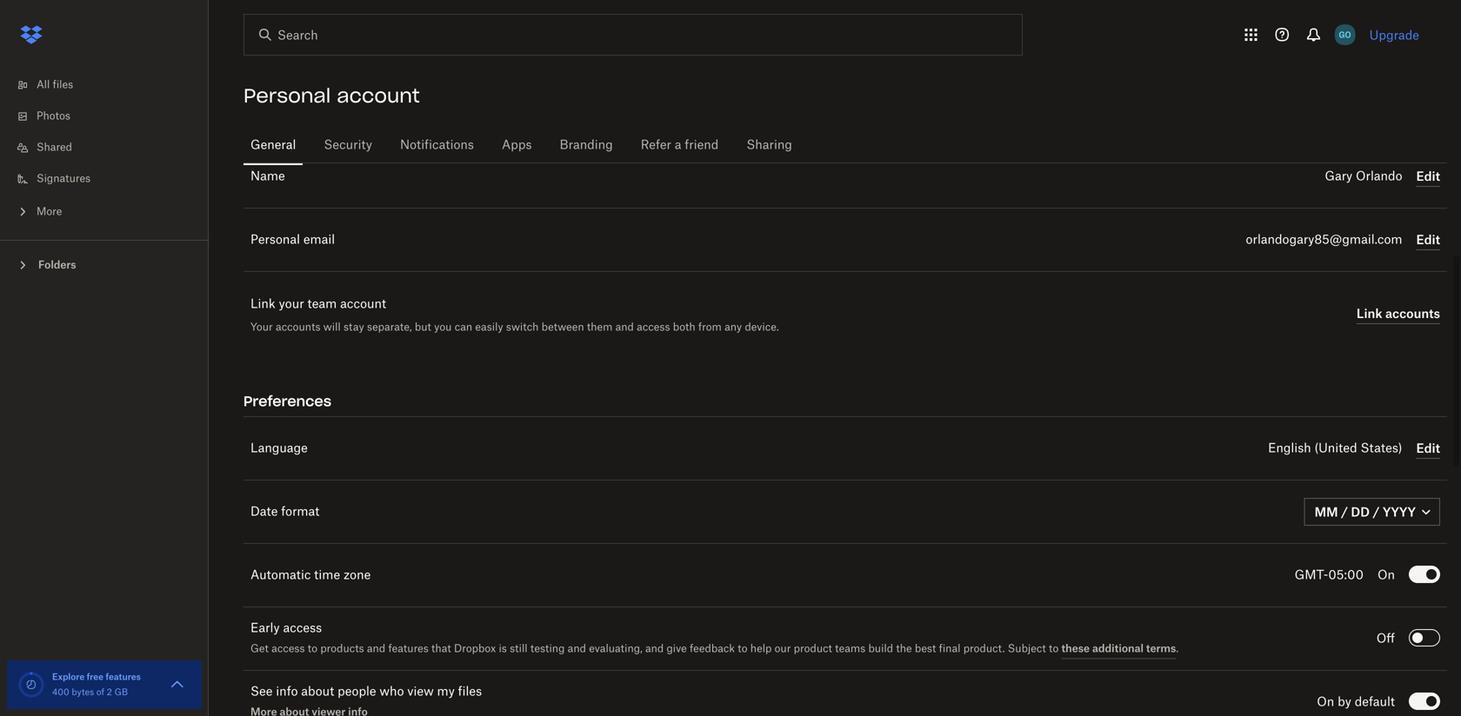 Task type: locate. For each thing, give the bounding box(es) containing it.
personal for personal account
[[244, 84, 331, 108]]

access left both at the left
[[637, 321, 670, 334]]

personal left email on the left of the page
[[251, 234, 300, 246]]

apps tab
[[495, 124, 539, 166]]

mm
[[1315, 505, 1338, 520]]

0 horizontal spatial /
[[1341, 505, 1348, 520]]

1 edit from the top
[[1417, 169, 1441, 184]]

access for early access
[[283, 623, 322, 635]]

language
[[251, 443, 308, 455]]

security tab
[[317, 124, 379, 166]]

1 vertical spatial personal
[[251, 234, 300, 246]]

on left the by
[[1317, 697, 1335, 709]]

dd
[[1351, 505, 1370, 520]]

automatic time zone
[[251, 570, 371, 582]]

about
[[301, 686, 334, 698]]

0 vertical spatial edit button
[[1417, 166, 1441, 187]]

orlandogary85@gmail.com
[[1246, 234, 1403, 246]]

build
[[869, 644, 894, 655]]

name
[[251, 171, 285, 183]]

notifications tab
[[393, 124, 481, 166]]

account up stay
[[340, 298, 386, 311]]

/ right dd
[[1373, 505, 1380, 520]]

personal email
[[251, 234, 335, 246]]

off
[[1377, 633, 1395, 645]]

edit right states)
[[1417, 441, 1441, 456]]

personal
[[244, 84, 331, 108], [251, 234, 300, 246]]

1 horizontal spatial accounts
[[1386, 306, 1441, 321]]

2 vertical spatial edit
[[1417, 441, 1441, 456]]

info
[[276, 686, 298, 698]]

0 vertical spatial edit
[[1417, 169, 1441, 184]]

edit button for gary orlando
[[1417, 166, 1441, 187]]

from
[[698, 321, 722, 334]]

access
[[637, 321, 670, 334], [283, 623, 322, 635], [272, 644, 305, 655]]

0 horizontal spatial accounts
[[276, 321, 321, 334]]

accounts for link
[[1386, 306, 1441, 321]]

refer a friend
[[641, 139, 719, 151]]

on by default
[[1317, 697, 1395, 709]]

english
[[1268, 443, 1312, 455]]

edit for orlandogary85@gmail.com
[[1417, 232, 1441, 247]]

teams
[[835, 644, 866, 655]]

security
[[324, 139, 372, 151]]

your
[[279, 298, 304, 311]]

stay
[[344, 321, 364, 334]]

2 horizontal spatial to
[[1049, 644, 1059, 655]]

access down early access
[[272, 644, 305, 655]]

edit for english (united states)
[[1417, 441, 1441, 456]]

link up "your"
[[251, 298, 276, 311]]

0 horizontal spatial features
[[106, 672, 141, 683]]

edit button up link accounts
[[1417, 230, 1441, 251]]

list
[[0, 59, 209, 240]]

states)
[[1361, 443, 1403, 455]]

to left products at left bottom
[[308, 644, 318, 655]]

access inside the get access to products and features that dropbox is still testing and evaluating, and give feedback to help our product teams build the best final product. subject to these additional terms .
[[272, 644, 305, 655]]

tab list
[[244, 122, 1448, 166]]

/ left dd
[[1341, 505, 1348, 520]]

link accounts button
[[1357, 304, 1441, 324]]

edit right 'orlando'
[[1417, 169, 1441, 184]]

list containing all files
[[0, 59, 209, 240]]

0 horizontal spatial to
[[308, 644, 318, 655]]

/
[[1341, 505, 1348, 520], [1373, 505, 1380, 520]]

1 horizontal spatial link
[[1357, 306, 1383, 321]]

.
[[1176, 644, 1179, 655]]

0 vertical spatial on
[[1378, 570, 1395, 582]]

1 horizontal spatial to
[[738, 644, 748, 655]]

link inside button
[[1357, 306, 1383, 321]]

on
[[1378, 570, 1395, 582], [1317, 697, 1335, 709]]

2 to from the left
[[738, 644, 748, 655]]

files
[[53, 80, 73, 90], [458, 686, 482, 698]]

1 vertical spatial access
[[283, 623, 322, 635]]

orlando
[[1356, 171, 1403, 183]]

1 horizontal spatial on
[[1378, 570, 1395, 582]]

0 horizontal spatial on
[[1317, 697, 1335, 709]]

and right products at left bottom
[[367, 644, 386, 655]]

to left the help
[[738, 644, 748, 655]]

features left that
[[388, 644, 429, 655]]

terms
[[1146, 642, 1176, 655]]

gb
[[115, 689, 128, 698]]

0 horizontal spatial link
[[251, 298, 276, 311]]

format
[[281, 506, 320, 518]]

files right all
[[53, 80, 73, 90]]

features
[[388, 644, 429, 655], [106, 672, 141, 683]]

yyyy
[[1383, 505, 1416, 520]]

edit button
[[1417, 166, 1441, 187], [1417, 230, 1441, 251], [1417, 438, 1441, 459]]

preferences
[[244, 393, 331, 411]]

edit button right 'orlando'
[[1417, 166, 1441, 187]]

any
[[725, 321, 742, 334]]

and
[[616, 321, 634, 334], [367, 644, 386, 655], [568, 644, 586, 655], [645, 644, 664, 655]]

0 vertical spatial personal
[[244, 84, 331, 108]]

feedback
[[690, 644, 735, 655]]

edit up link accounts
[[1417, 232, 1441, 247]]

2 edit button from the top
[[1417, 230, 1441, 251]]

1 / from the left
[[1341, 505, 1348, 520]]

folders button
[[0, 251, 209, 277]]

0 horizontal spatial files
[[53, 80, 73, 90]]

accounts inside button
[[1386, 306, 1441, 321]]

friend
[[685, 139, 719, 151]]

1 edit button from the top
[[1417, 166, 1441, 187]]

2 vertical spatial access
[[272, 644, 305, 655]]

general
[[251, 139, 296, 151]]

features inside the get access to products and features that dropbox is still testing and evaluating, and give feedback to help our product teams build the best final product. subject to these additional terms .
[[388, 644, 429, 655]]

features up "gb"
[[106, 672, 141, 683]]

will
[[323, 321, 341, 334]]

link
[[251, 298, 276, 311], [1357, 306, 1383, 321]]

explore
[[52, 672, 85, 683]]

2 vertical spatial edit button
[[1417, 438, 1441, 459]]

account up security
[[337, 84, 420, 108]]

1 vertical spatial files
[[458, 686, 482, 698]]

edit button right states)
[[1417, 438, 1441, 459]]

general tab
[[244, 124, 303, 166]]

separate,
[[367, 321, 412, 334]]

dropbox
[[454, 644, 496, 655]]

edit
[[1417, 169, 1441, 184], [1417, 232, 1441, 247], [1417, 441, 1441, 456]]

people
[[338, 686, 376, 698]]

0 vertical spatial files
[[53, 80, 73, 90]]

to left these
[[1049, 644, 1059, 655]]

quota usage element
[[17, 672, 45, 699]]

1 vertical spatial features
[[106, 672, 141, 683]]

account
[[337, 84, 420, 108], [340, 298, 386, 311]]

1 vertical spatial on
[[1317, 697, 1335, 709]]

dropbox image
[[14, 17, 49, 52]]

1 horizontal spatial files
[[458, 686, 482, 698]]

automatic
[[251, 570, 311, 582]]

1 vertical spatial edit
[[1417, 232, 1441, 247]]

3 to from the left
[[1049, 644, 1059, 655]]

upgrade
[[1370, 27, 1420, 42]]

can
[[455, 321, 473, 334]]

accounts
[[1386, 306, 1441, 321], [276, 321, 321, 334]]

these additional terms button
[[1062, 639, 1176, 660]]

files right my
[[458, 686, 482, 698]]

link for link your team account
[[251, 298, 276, 311]]

default
[[1355, 697, 1395, 709]]

early
[[251, 623, 280, 635]]

link accounts
[[1357, 306, 1441, 321]]

1 vertical spatial edit button
[[1417, 230, 1441, 251]]

gmt-
[[1295, 570, 1329, 582]]

final
[[939, 644, 961, 655]]

access right early
[[283, 623, 322, 635]]

signatures
[[37, 174, 91, 184]]

3 edit from the top
[[1417, 441, 1441, 456]]

1 to from the left
[[308, 644, 318, 655]]

help
[[751, 644, 772, 655]]

3 edit button from the top
[[1417, 438, 1441, 459]]

explore free features 400 bytes of 2 gb
[[52, 672, 141, 698]]

personal up general tab
[[244, 84, 331, 108]]

1 horizontal spatial /
[[1373, 505, 1380, 520]]

2 edit from the top
[[1417, 232, 1441, 247]]

shared
[[37, 143, 72, 153]]

link down orlandogary85@gmail.com
[[1357, 306, 1383, 321]]

bytes
[[72, 689, 94, 698]]

more image
[[14, 203, 31, 221]]

switch
[[506, 321, 539, 334]]

0 vertical spatial account
[[337, 84, 420, 108]]

1 horizontal spatial features
[[388, 644, 429, 655]]

mm / dd / yyyy
[[1315, 505, 1416, 520]]

on right 05:00 on the bottom of page
[[1378, 570, 1395, 582]]

to
[[308, 644, 318, 655], [738, 644, 748, 655], [1049, 644, 1059, 655]]

0 vertical spatial features
[[388, 644, 429, 655]]



Task type: vqa. For each thing, say whether or not it's contained in the screenshot.
topmost CREATIVITY
no



Task type: describe. For each thing, give the bounding box(es) containing it.
time
[[314, 570, 340, 582]]

team
[[308, 298, 337, 311]]

them
[[587, 321, 613, 334]]

by
[[1338, 697, 1352, 709]]

branding
[[560, 139, 613, 151]]

edit button for orlandogary85@gmail.com
[[1417, 230, 1441, 251]]

personal for personal email
[[251, 234, 300, 246]]

edit button for english (united states)
[[1417, 438, 1441, 459]]

both
[[673, 321, 696, 334]]

tab list containing general
[[244, 122, 1448, 166]]

personal account
[[244, 84, 420, 108]]

mm / dd / yyyy button
[[1305, 498, 1441, 526]]

easily
[[475, 321, 503, 334]]

who
[[380, 686, 404, 698]]

free
[[87, 672, 104, 683]]

photos link
[[14, 101, 209, 132]]

is
[[499, 644, 507, 655]]

see info about people who view my files
[[251, 686, 482, 698]]

sharing
[[747, 139, 792, 151]]

but
[[415, 321, 431, 334]]

0 vertical spatial access
[[637, 321, 670, 334]]

2 / from the left
[[1373, 505, 1380, 520]]

refer a friend tab
[[634, 124, 726, 166]]

my
[[437, 686, 455, 698]]

2
[[107, 689, 112, 698]]

early access
[[251, 623, 322, 635]]

and right them
[[616, 321, 634, 334]]

Search text field
[[278, 25, 987, 44]]

zone
[[344, 570, 371, 582]]

apps
[[502, 139, 532, 151]]

date
[[251, 506, 278, 518]]

see
[[251, 686, 273, 698]]

get
[[251, 644, 269, 655]]

a
[[675, 139, 682, 151]]

of
[[96, 689, 104, 698]]

gary orlando
[[1325, 171, 1403, 183]]

and right testing
[[568, 644, 586, 655]]

gmt-05:00
[[1295, 570, 1364, 582]]

photos
[[37, 111, 70, 122]]

between
[[542, 321, 584, 334]]

all
[[37, 80, 50, 90]]

link for link accounts
[[1357, 306, 1383, 321]]

view
[[407, 686, 434, 698]]

subject
[[1008, 644, 1046, 655]]

best
[[915, 644, 936, 655]]

signatures link
[[14, 164, 209, 195]]

notifications
[[400, 139, 474, 151]]

get access to products and features that dropbox is still testing and evaluating, and give feedback to help our product teams build the best final product. subject to these additional terms .
[[251, 642, 1179, 655]]

gary
[[1325, 171, 1353, 183]]

accounts for your
[[276, 321, 321, 334]]

on for on
[[1378, 570, 1395, 582]]

product.
[[964, 644, 1005, 655]]

upgrade link
[[1370, 27, 1420, 42]]

more
[[37, 207, 62, 217]]

these
[[1062, 642, 1090, 655]]

your
[[251, 321, 273, 334]]

edit for gary orlando
[[1417, 169, 1441, 184]]

email
[[303, 234, 335, 246]]

testing
[[531, 644, 565, 655]]

give
[[667, 644, 687, 655]]

shared link
[[14, 132, 209, 164]]

sharing tab
[[740, 124, 799, 166]]

link your team account
[[251, 298, 386, 311]]

and left the give
[[645, 644, 664, 655]]

the
[[896, 644, 912, 655]]

folders
[[38, 258, 76, 271]]

go button
[[1332, 21, 1359, 49]]

all files
[[37, 80, 73, 90]]

files inside 'list'
[[53, 80, 73, 90]]

products
[[320, 644, 364, 655]]

additional
[[1093, 642, 1144, 655]]

date format
[[251, 506, 320, 518]]

still
[[510, 644, 528, 655]]

evaluating,
[[589, 644, 643, 655]]

you
[[434, 321, 452, 334]]

that
[[432, 644, 451, 655]]

branding tab
[[553, 124, 620, 166]]

device.
[[745, 321, 779, 334]]

05:00
[[1329, 570, 1364, 582]]

access for get access to products and features that dropbox is still testing and evaluating, and give feedback to help our product teams build the best final product. subject to these additional terms .
[[272, 644, 305, 655]]

features inside explore free features 400 bytes of 2 gb
[[106, 672, 141, 683]]

(united
[[1315, 443, 1358, 455]]

our
[[775, 644, 791, 655]]

on for on by default
[[1317, 697, 1335, 709]]

1 vertical spatial account
[[340, 298, 386, 311]]

refer
[[641, 139, 672, 151]]



